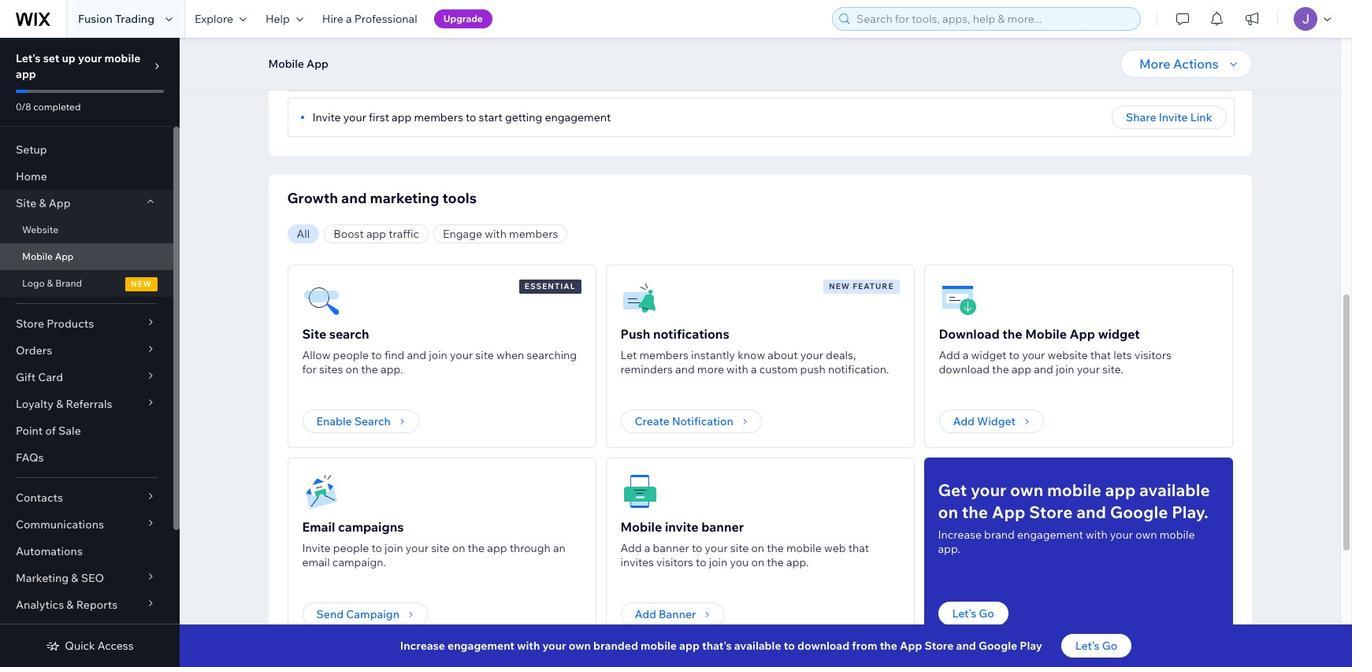 Task type: locate. For each thing, give the bounding box(es) containing it.
2 people from the top
[[333, 541, 369, 556]]

home
[[16, 169, 47, 184]]

& inside "popup button"
[[71, 571, 78, 586]]

that
[[1090, 348, 1111, 363], [849, 541, 869, 556]]

0 vertical spatial mobile app
[[268, 57, 329, 71]]

1 vertical spatial get
[[938, 480, 967, 500]]

people down the email campaigns heading
[[333, 541, 369, 556]]

0 vertical spatial visitors
[[1135, 348, 1172, 363]]

available inside get your own mobile app available on the app store and google play. increase brand engagement with your own mobile app.
[[1140, 480, 1210, 500]]

widget down download
[[971, 348, 1007, 363]]

sidebar element
[[0, 38, 180, 668]]

people for search
[[333, 348, 369, 363]]

2 horizontal spatial store
[[1029, 502, 1073, 523]]

get inside get your own mobile app available on the app store and google play. increase brand engagement with your own mobile app.
[[938, 480, 967, 500]]

to left find
[[371, 348, 382, 363]]

mobile up the invites
[[621, 519, 662, 535]]

0 vertical spatial let's go
[[952, 607, 994, 621]]

products
[[47, 317, 94, 331]]

play.
[[1172, 502, 1209, 523]]

join left the you
[[709, 556, 728, 570]]

1 vertical spatial let's go button
[[1061, 634, 1132, 658]]

1 vertical spatial people
[[333, 541, 369, 556]]

email campaigns heading
[[302, 518, 404, 537]]

join inside email campaigns invite people to join your site on the app through an email campaign.
[[385, 541, 403, 556]]

search
[[354, 415, 391, 429]]

0 horizontal spatial mobile app
[[22, 251, 74, 262]]

& for site
[[39, 196, 46, 210]]

0 vertical spatial that
[[1090, 348, 1111, 363]]

google inside get your own mobile app available on the app store and google play. increase brand engagement with your own mobile app.
[[1110, 502, 1168, 523]]

members up essential
[[509, 227, 558, 241]]

to left see
[[444, 65, 455, 79]]

get for your
[[938, 480, 967, 500]]

invite down email at left bottom
[[302, 541, 331, 556]]

site inside email campaigns invite people to join your site on the app through an email campaign.
[[431, 541, 450, 556]]

0 vertical spatial go
[[979, 607, 994, 621]]

your inside mobile invite banner add a banner to your site on the mobile web that invites visitors to join you on the app.
[[705, 541, 728, 556]]

invite inside email campaigns invite people to join your site on the app through an email campaign.
[[302, 541, 331, 556]]

mobile up website
[[1025, 326, 1067, 342]]

site for &
[[16, 196, 36, 210]]

1 vertical spatial increase
[[400, 639, 445, 653]]

on inside email campaigns invite people to join your site on the app through an email campaign.
[[452, 541, 465, 556]]

for inside site search allow people to find and join your site when searching for sites on the app.
[[302, 363, 317, 377]]

widget up lets
[[1098, 326, 1140, 342]]

for right like
[[564, 65, 579, 79]]

gift
[[16, 370, 36, 385]]

add down download
[[939, 348, 960, 363]]

your inside site search allow people to find and join your site when searching for sites on the app.
[[450, 348, 473, 363]]

set
[[43, 51, 59, 65]]

own
[[1010, 480, 1044, 500], [1136, 528, 1157, 542], [569, 639, 591, 653]]

1 horizontal spatial let's go
[[1076, 639, 1118, 653]]

app inside download the mobile app widget add a widget to your website that lets visitors download the app and join your site.
[[1012, 363, 1032, 377]]

0 horizontal spatial visitors
[[657, 556, 694, 570]]

Search for tools, apps, help & more... field
[[852, 8, 1136, 30]]

0 vertical spatial download
[[939, 363, 990, 377]]

site inside site search allow people to find and join your site when searching for sites on the app.
[[302, 326, 326, 342]]

notification
[[672, 415, 734, 429]]

members inside 'push notifications let members instantly know about your deals, reminders and more with a custom push notification.'
[[640, 348, 689, 363]]

site
[[16, 196, 36, 210], [302, 326, 326, 342]]

1 horizontal spatial increase
[[938, 528, 982, 542]]

0 horizontal spatial app.
[[381, 363, 403, 377]]

new left feature
[[829, 281, 850, 292]]

tools
[[443, 189, 477, 207]]

1 horizontal spatial visitors
[[1135, 348, 1172, 363]]

app. left web
[[787, 556, 809, 570]]

like
[[544, 65, 562, 79]]

marketing & seo
[[16, 571, 104, 586]]

send campaign
[[316, 608, 400, 622]]

1 horizontal spatial store
[[925, 639, 954, 653]]

marketing
[[16, 571, 69, 586]]

invite left link
[[1159, 110, 1188, 125]]

get inside button
[[1149, 65, 1168, 79]]

1 horizontal spatial available
[[1140, 480, 1210, 500]]

members down push notifications "heading"
[[640, 348, 689, 363]]

1 horizontal spatial for
[[564, 65, 579, 79]]

visitors right lets
[[1135, 348, 1172, 363]]

play
[[1020, 639, 1043, 653]]

mobile
[[104, 51, 141, 65], [1047, 480, 1102, 500], [1160, 528, 1195, 542], [787, 541, 822, 556], [641, 639, 677, 653]]

1 people from the top
[[333, 348, 369, 363]]

invite
[[312, 110, 341, 125], [1159, 110, 1188, 125], [302, 541, 331, 556]]

a down download
[[963, 348, 969, 363]]

0 vertical spatial available
[[1140, 480, 1210, 500]]

add widget button
[[939, 410, 1044, 433]]

email campaigns invite people to join your site on the app through an email campaign.
[[302, 519, 566, 570]]

0 horizontal spatial google
[[979, 639, 1018, 653]]

1 horizontal spatial banner
[[702, 519, 744, 535]]

google
[[1110, 502, 1168, 523], [979, 639, 1018, 653]]

the inside get your own mobile app available on the app store and google play. increase brand engagement with your own mobile app.
[[962, 502, 988, 523]]

1 vertical spatial that
[[849, 541, 869, 556]]

explore
[[195, 12, 233, 26]]

0 horizontal spatial that
[[849, 541, 869, 556]]

0 vertical spatial google
[[1110, 502, 1168, 523]]

widget
[[1098, 326, 1140, 342], [971, 348, 1007, 363]]

invites
[[621, 556, 654, 570]]

mobile app
[[268, 57, 329, 71], [22, 251, 74, 262]]

1 vertical spatial banner
[[653, 541, 689, 556]]

site for search
[[302, 326, 326, 342]]

hire a professional
[[322, 12, 417, 26]]

1 vertical spatial site
[[302, 326, 326, 342]]

1 vertical spatial go
[[1102, 639, 1118, 653]]

visitors down invite
[[657, 556, 694, 570]]

your inside email campaigns invite people to join your site on the app through an email campaign.
[[406, 541, 429, 556]]

0 vertical spatial banner
[[702, 519, 744, 535]]

1 vertical spatial own
[[1136, 528, 1157, 542]]

let's for let's go button to the right
[[1076, 639, 1100, 653]]

new inside sidebar element
[[131, 279, 152, 289]]

0 vertical spatial get
[[1149, 65, 1168, 79]]

& right logo
[[47, 277, 53, 289]]

app inside mobile app button
[[307, 57, 329, 71]]

engagement inside get your own mobile app available on the app store and google play. increase brand engagement with your own mobile app.
[[1017, 528, 1083, 542]]

mobile invite banner add a banner to your site on the mobile web that invites visitors to join you on the app.
[[621, 519, 869, 570]]

to inside site search allow people to find and join your site when searching for sites on the app.
[[371, 348, 382, 363]]

& left seo
[[71, 571, 78, 586]]

available up play.
[[1140, 480, 1210, 500]]

app. up search
[[381, 363, 403, 377]]

allow
[[302, 348, 331, 363]]

create
[[635, 415, 670, 429]]

add down mobile invite banner heading
[[621, 541, 642, 556]]

app. inside mobile invite banner add a banner to your site on the mobile web that invites visitors to join you on the app.
[[787, 556, 809, 570]]

mobile app down help button
[[268, 57, 329, 71]]

0 vertical spatial widget
[[1098, 326, 1140, 342]]

new feature
[[829, 281, 894, 292]]

get for the
[[1149, 65, 1168, 79]]

1 horizontal spatial download
[[939, 363, 990, 377]]

growth
[[287, 189, 338, 207]]

engage
[[443, 227, 482, 241]]

0 vertical spatial engagement
[[545, 110, 611, 125]]

add left "banner"
[[635, 608, 656, 622]]

site up allow at the bottom left
[[302, 326, 326, 342]]

2 horizontal spatial own
[[1136, 528, 1157, 542]]

join right find
[[429, 348, 448, 363]]

professional
[[354, 12, 417, 26]]

logo & brand
[[22, 277, 82, 289]]

app inside get the app button
[[1191, 65, 1213, 79]]

1 vertical spatial engagement
[[1017, 528, 1083, 542]]

send campaign button
[[302, 603, 428, 627]]

1 vertical spatial download
[[798, 639, 850, 653]]

add
[[939, 348, 960, 363], [953, 415, 975, 429], [621, 541, 642, 556], [635, 608, 656, 622]]

banner up the you
[[702, 519, 744, 535]]

available right that's
[[734, 639, 781, 653]]

for left sites
[[302, 363, 317, 377]]

mobile down website
[[22, 251, 53, 262]]

for for your
[[564, 65, 579, 79]]

2 horizontal spatial app.
[[938, 542, 961, 556]]

site inside mobile invite banner add a banner to your site on the mobile web that invites visitors to join you on the app.
[[730, 541, 749, 556]]

gift card button
[[0, 364, 173, 391]]

site.
[[1103, 363, 1124, 377]]

that inside mobile invite banner add a banner to your site on the mobile web that invites visitors to join you on the app.
[[849, 541, 869, 556]]

enable
[[316, 415, 352, 429]]

your inside let's set up your mobile app
[[78, 51, 102, 65]]

increase down send campaign button
[[400, 639, 445, 653]]

1 vertical spatial let's
[[1076, 639, 1100, 653]]

increase left brand
[[938, 528, 982, 542]]

1 horizontal spatial own
[[1010, 480, 1044, 500]]

that right web
[[849, 541, 869, 556]]

get
[[1149, 65, 1168, 79], [938, 480, 967, 500]]

and inside download the mobile app widget add a widget to your website that lets visitors download the app and join your site.
[[1034, 363, 1054, 377]]

all
[[297, 227, 310, 241]]

download down download
[[939, 363, 990, 377]]

new for new feature
[[829, 281, 850, 292]]

site search allow people to find and join your site when searching for sites on the app.
[[302, 326, 577, 377]]

0 vertical spatial for
[[564, 65, 579, 79]]

and inside site search allow people to find and join your site when searching for sites on the app.
[[407, 348, 426, 363]]

people for campaigns
[[333, 541, 369, 556]]

see
[[457, 65, 475, 79]]

a left custom
[[751, 363, 757, 377]]

app. left brand
[[938, 542, 961, 556]]

1 horizontal spatial that
[[1090, 348, 1111, 363]]

up
[[62, 51, 76, 65]]

people inside site search allow people to find and join your site when searching for sites on the app.
[[333, 348, 369, 363]]

point
[[16, 424, 43, 438]]

that inside download the mobile app widget add a widget to your website that lets visitors download the app and join your site.
[[1090, 348, 1111, 363]]

1 horizontal spatial go
[[1102, 639, 1118, 653]]

join inside mobile invite banner add a banner to your site on the mobile web that invites visitors to join you on the app.
[[709, 556, 728, 570]]

increase
[[938, 528, 982, 542], [400, 639, 445, 653]]

& for marketing
[[71, 571, 78, 586]]

quick access
[[65, 639, 134, 653]]

setup link
[[0, 136, 173, 163]]

app.
[[381, 363, 403, 377], [938, 542, 961, 556], [787, 556, 809, 570]]

0 horizontal spatial available
[[734, 639, 781, 653]]

feature
[[853, 281, 894, 292]]

a down mobile invite banner heading
[[645, 541, 651, 556]]

visitors inside mobile invite banner add a banner to your site on the mobile web that invites visitors to join you on the app.
[[657, 556, 694, 570]]

& right loyalty
[[56, 397, 63, 411]]

mobile inside mobile app button
[[268, 57, 304, 71]]

let's
[[16, 51, 41, 65]]

available
[[1140, 480, 1210, 500], [734, 639, 781, 653]]

more actions button
[[1121, 50, 1252, 78]]

google left play at the bottom right of page
[[979, 639, 1018, 653]]

1 horizontal spatial mobile app
[[268, 57, 329, 71]]

and inside 'push notifications let members instantly know about your deals, reminders and more with a custom push notification.'
[[675, 363, 695, 377]]

site down home
[[16, 196, 36, 210]]

0 horizontal spatial get
[[938, 480, 967, 500]]

1 vertical spatial store
[[1029, 502, 1073, 523]]

mobile app for mobile app button
[[268, 57, 329, 71]]

mobile app inside button
[[268, 57, 329, 71]]

0 horizontal spatial for
[[302, 363, 317, 377]]

1 horizontal spatial new
[[829, 281, 850, 292]]

people down search
[[333, 348, 369, 363]]

store inside dropdown button
[[16, 317, 44, 331]]

download left from
[[798, 639, 850, 653]]

people inside email campaigns invite people to join your site on the app through an email campaign.
[[333, 541, 369, 556]]

0 vertical spatial let's
[[952, 607, 977, 621]]

download the mobile app widget heading
[[939, 325, 1140, 344]]

1 vertical spatial visitors
[[657, 556, 694, 570]]

0 horizontal spatial store
[[16, 317, 44, 331]]

0 horizontal spatial site
[[16, 196, 36, 210]]

engage with members
[[443, 227, 558, 241]]

logo
[[22, 277, 45, 289]]

to down download the mobile app widget heading
[[1009, 348, 1020, 363]]

0 horizontal spatial let's go button
[[938, 602, 1009, 626]]

new down the mobile app link
[[131, 279, 152, 289]]

let's go
[[952, 607, 994, 621], [1076, 639, 1118, 653]]

0 horizontal spatial let's
[[952, 607, 977, 621]]

a inside download the mobile app widget add a widget to your website that lets visitors download the app and join your site.
[[963, 348, 969, 363]]

banner down invite
[[653, 541, 689, 556]]

the inside button
[[1171, 65, 1188, 79]]

2 vertical spatial store
[[925, 639, 954, 653]]

0 horizontal spatial banner
[[653, 541, 689, 556]]

1 vertical spatial available
[[734, 639, 781, 653]]

0 vertical spatial site
[[16, 196, 36, 210]]

0 vertical spatial store
[[16, 317, 44, 331]]

add inside mobile invite banner add a banner to your site on the mobile web that invites visitors to join you on the app.
[[621, 541, 642, 556]]

0 horizontal spatial increase
[[400, 639, 445, 653]]

mobile left view
[[268, 57, 304, 71]]

site inside dropdown button
[[16, 196, 36, 210]]

1 vertical spatial mobile app
[[22, 251, 74, 262]]

a
[[346, 12, 352, 26], [963, 348, 969, 363], [751, 363, 757, 377], [645, 541, 651, 556]]

1 horizontal spatial app.
[[787, 556, 809, 570]]

& for logo
[[47, 277, 53, 289]]

1 horizontal spatial site
[[302, 326, 326, 342]]

2 vertical spatial own
[[569, 639, 591, 653]]

google left play.
[[1110, 502, 1168, 523]]

go
[[979, 607, 994, 621], [1102, 639, 1118, 653]]

to left start
[[466, 110, 476, 125]]

0 horizontal spatial widget
[[971, 348, 1007, 363]]

app inside get your own mobile app available on the app store and google play. increase brand engagement with your own mobile app.
[[992, 502, 1026, 523]]

& up website
[[39, 196, 46, 210]]

visitors inside download the mobile app widget add a widget to your website that lets visitors download the app and join your site.
[[1135, 348, 1172, 363]]

1 horizontal spatial google
[[1110, 502, 1168, 523]]

getting
[[505, 110, 543, 125]]

engagement
[[545, 110, 611, 125], [1017, 528, 1083, 542], [448, 639, 515, 653]]

& left reports
[[66, 598, 74, 612]]

mobile app up logo & brand
[[22, 251, 74, 262]]

join down campaigns
[[385, 541, 403, 556]]

marketing
[[370, 189, 439, 207]]

& for analytics
[[66, 598, 74, 612]]

to down campaigns
[[372, 541, 382, 556]]

0 horizontal spatial go
[[979, 607, 994, 621]]

mobile app for the mobile app link
[[22, 251, 74, 262]]

invite
[[665, 519, 699, 535]]

about
[[768, 348, 798, 363]]

1 horizontal spatial let's go button
[[1061, 634, 1132, 658]]

0 horizontal spatial new
[[131, 279, 152, 289]]

add banner
[[635, 608, 696, 622]]

0 horizontal spatial let's go
[[952, 607, 994, 621]]

1 vertical spatial widget
[[971, 348, 1007, 363]]

store products button
[[0, 311, 173, 337]]

0 horizontal spatial engagement
[[448, 639, 515, 653]]

0 vertical spatial people
[[333, 348, 369, 363]]

2 horizontal spatial engagement
[[1017, 528, 1083, 542]]

1 horizontal spatial let's
[[1076, 639, 1100, 653]]

that left lets
[[1090, 348, 1111, 363]]

increase inside get your own mobile app available on the app store and google play. increase brand engagement with your own mobile app.
[[938, 528, 982, 542]]

mobile app inside sidebar element
[[22, 251, 74, 262]]

join down download the mobile app widget heading
[[1056, 363, 1075, 377]]

1 vertical spatial for
[[302, 363, 317, 377]]

0 vertical spatial increase
[[938, 528, 982, 542]]

let's for the top let's go button
[[952, 607, 977, 621]]

sites
[[319, 363, 343, 377]]

lets
[[1114, 348, 1132, 363]]

completed
[[33, 101, 81, 113]]

campaign.
[[332, 556, 386, 570]]

1 horizontal spatial get
[[1149, 65, 1168, 79]]

& inside popup button
[[56, 397, 63, 411]]

a right hire
[[346, 12, 352, 26]]

2 vertical spatial engagement
[[448, 639, 515, 653]]



Task type: describe. For each thing, give the bounding box(es) containing it.
1 vertical spatial let's go
[[1076, 639, 1118, 653]]

from
[[852, 639, 878, 653]]

an
[[553, 541, 566, 556]]

0 vertical spatial let's go button
[[938, 602, 1009, 626]]

orders button
[[0, 337, 173, 364]]

that's
[[702, 639, 732, 653]]

hire a professional link
[[313, 0, 427, 38]]

your inside 'push notifications let members instantly know about your deals, reminders and more with a custom push notification.'
[[801, 348, 824, 363]]

you
[[730, 556, 749, 570]]

quick access button
[[46, 639, 134, 653]]

push notifications heading
[[621, 325, 730, 344]]

let's set up your mobile app
[[16, 51, 141, 81]]

help
[[266, 12, 290, 26]]

and inside get your own mobile app available on the app store and google play. increase brand engagement with your own mobile app.
[[1077, 502, 1107, 523]]

app inside site & app dropdown button
[[49, 196, 71, 210]]

app inside download the mobile app widget add a widget to your website that lets visitors download the app and join your site.
[[1070, 326, 1096, 342]]

join inside download the mobile app widget add a widget to your website that lets visitors download the app and join your site.
[[1056, 363, 1075, 377]]

analytics & reports button
[[0, 592, 173, 619]]

mobile invite banner heading
[[621, 518, 744, 537]]

email
[[302, 556, 330, 570]]

faqs
[[16, 451, 44, 465]]

to right that's
[[784, 639, 795, 653]]

app. inside site search allow people to find and join your site when searching for sites on the app.
[[381, 363, 403, 377]]

mobile inside let's set up your mobile app
[[104, 51, 141, 65]]

a inside hire a professional link
[[346, 12, 352, 26]]

app. inside get your own mobile app available on the app store and google play. increase brand engagement with your own mobile app.
[[938, 542, 961, 556]]

orders
[[16, 344, 52, 358]]

a inside mobile invite banner add a banner to your site on the mobile web that invites visitors to join you on the app.
[[645, 541, 651, 556]]

traffic
[[389, 227, 419, 241]]

a inside 'push notifications let members instantly know about your deals, reminders and more with a custom push notification.'
[[751, 363, 757, 377]]

the inside site search allow people to find and join your site when searching for sites on the app.
[[361, 363, 378, 377]]

1 horizontal spatial widget
[[1098, 326, 1140, 342]]

app inside let's set up your mobile app
[[16, 67, 36, 81]]

card
[[38, 370, 63, 385]]

search
[[329, 326, 369, 342]]

invite your first app members to start getting engagement
[[312, 110, 611, 125]]

store products
[[16, 317, 94, 331]]

upgrade button
[[434, 9, 492, 28]]

fusion trading
[[78, 12, 154, 26]]

website
[[22, 224, 59, 236]]

mobile inside sidebar element
[[22, 251, 53, 262]]

mobile inside mobile invite banner add a banner to your site on the mobile web that invites visitors to join you on the app.
[[787, 541, 822, 556]]

push
[[800, 363, 826, 377]]

view your site on the app to see what it looks like for members
[[312, 65, 630, 79]]

get the app button
[[1135, 60, 1227, 84]]

store inside get your own mobile app available on the app store and google play. increase brand engagement with your own mobile app.
[[1029, 502, 1073, 523]]

communications
[[16, 518, 104, 532]]

site search heading
[[302, 325, 369, 344]]

hire
[[322, 12, 344, 26]]

point of sale
[[16, 424, 81, 438]]

members left start
[[414, 110, 463, 125]]

sale
[[58, 424, 81, 438]]

seo
[[81, 571, 104, 586]]

with inside get your own mobile app available on the app store and google play. increase brand engagement with your own mobile app.
[[1086, 528, 1108, 542]]

download inside download the mobile app widget add a widget to your website that lets visitors download the app and join your site.
[[939, 363, 990, 377]]

more
[[1140, 56, 1171, 72]]

invite down view
[[312, 110, 341, 125]]

brand
[[55, 277, 82, 289]]

website
[[1048, 348, 1088, 363]]

members right like
[[581, 65, 630, 79]]

add banner button
[[621, 603, 725, 627]]

through
[[510, 541, 551, 556]]

to inside email campaigns invite people to join your site on the app through an email campaign.
[[372, 541, 382, 556]]

push notifications let members instantly know about your deals, reminders and more with a custom push notification.
[[621, 326, 889, 377]]

find
[[385, 348, 405, 363]]

to inside download the mobile app widget add a widget to your website that lets visitors download the app and join your site.
[[1009, 348, 1020, 363]]

on inside get your own mobile app available on the app store and google play. increase brand engagement with your own mobile app.
[[938, 502, 958, 523]]

1 vertical spatial google
[[979, 639, 1018, 653]]

analytics
[[16, 598, 64, 612]]

communications button
[[0, 511, 173, 538]]

essential
[[525, 281, 576, 292]]

reports
[[76, 598, 118, 612]]

custom
[[760, 363, 798, 377]]

app inside email campaigns invite people to join your site on the app through an email campaign.
[[487, 541, 507, 556]]

automations
[[16, 545, 83, 559]]

app inside get your own mobile app available on the app store and google play. increase brand engagement with your own mobile app.
[[1105, 480, 1136, 500]]

looks
[[515, 65, 542, 79]]

add widget
[[953, 415, 1016, 429]]

mobile inside download the mobile app widget add a widget to your website that lets visitors download the app and join your site.
[[1025, 326, 1067, 342]]

view
[[312, 65, 338, 79]]

loyalty & referrals
[[16, 397, 112, 411]]

download the mobile app widget add a widget to your website that lets visitors download the app and join your site.
[[939, 326, 1172, 377]]

for for search
[[302, 363, 317, 377]]

mobile inside mobile invite banner add a banner to your site on the mobile web that invites visitors to join you on the app.
[[621, 519, 662, 535]]

app inside the mobile app link
[[55, 251, 74, 262]]

0 horizontal spatial download
[[798, 639, 850, 653]]

to left the you
[[696, 556, 707, 570]]

add inside download the mobile app widget add a widget to your website that lets visitors download the app and join your site.
[[939, 348, 960, 363]]

widget
[[977, 415, 1016, 429]]

more actions
[[1140, 56, 1219, 72]]

mobile app button
[[260, 52, 336, 76]]

site & app
[[16, 196, 71, 210]]

download
[[939, 326, 1000, 342]]

reminders
[[621, 363, 673, 377]]

enable search
[[316, 415, 391, 429]]

with inside 'push notifications let members instantly know about your deals, reminders and more with a custom push notification.'
[[727, 363, 749, 377]]

growth and marketing tools
[[287, 189, 477, 207]]

banner
[[659, 608, 696, 622]]

0 vertical spatial own
[[1010, 480, 1044, 500]]

the inside email campaigns invite people to join your site on the app through an email campaign.
[[468, 541, 485, 556]]

what
[[478, 65, 503, 79]]

marketing & seo button
[[0, 565, 173, 592]]

it
[[505, 65, 512, 79]]

0/8
[[16, 101, 31, 113]]

referrals
[[66, 397, 112, 411]]

on inside site search allow people to find and join your site when searching for sites on the app.
[[346, 363, 359, 377]]

access
[[98, 639, 134, 653]]

searching
[[527, 348, 577, 363]]

site inside site search allow people to find and join your site when searching for sites on the app.
[[475, 348, 494, 363]]

add left widget
[[953, 415, 975, 429]]

send
[[316, 608, 344, 622]]

& for loyalty
[[56, 397, 63, 411]]

new for new
[[131, 279, 152, 289]]

enable search button
[[302, 410, 419, 433]]

mobile app link
[[0, 244, 173, 270]]

to down mobile invite banner heading
[[692, 541, 702, 556]]

invite inside button
[[1159, 110, 1188, 125]]

get the app
[[1149, 65, 1213, 79]]

let
[[621, 348, 637, 363]]

push
[[621, 326, 650, 342]]

point of sale link
[[0, 418, 173, 445]]

branded
[[594, 639, 638, 653]]

join inside site search allow people to find and join your site when searching for sites on the app.
[[429, 348, 448, 363]]

web
[[824, 541, 846, 556]]

instantly
[[691, 348, 735, 363]]

actions
[[1174, 56, 1219, 72]]

0/8 completed
[[16, 101, 81, 113]]

brand
[[984, 528, 1015, 542]]

1 horizontal spatial engagement
[[545, 110, 611, 125]]

create notification button
[[621, 410, 762, 433]]

when
[[496, 348, 524, 363]]

contacts
[[16, 491, 63, 505]]

analytics & reports
[[16, 598, 118, 612]]

0 horizontal spatial own
[[569, 639, 591, 653]]



Task type: vqa. For each thing, say whether or not it's contained in the screenshot.
top info
no



